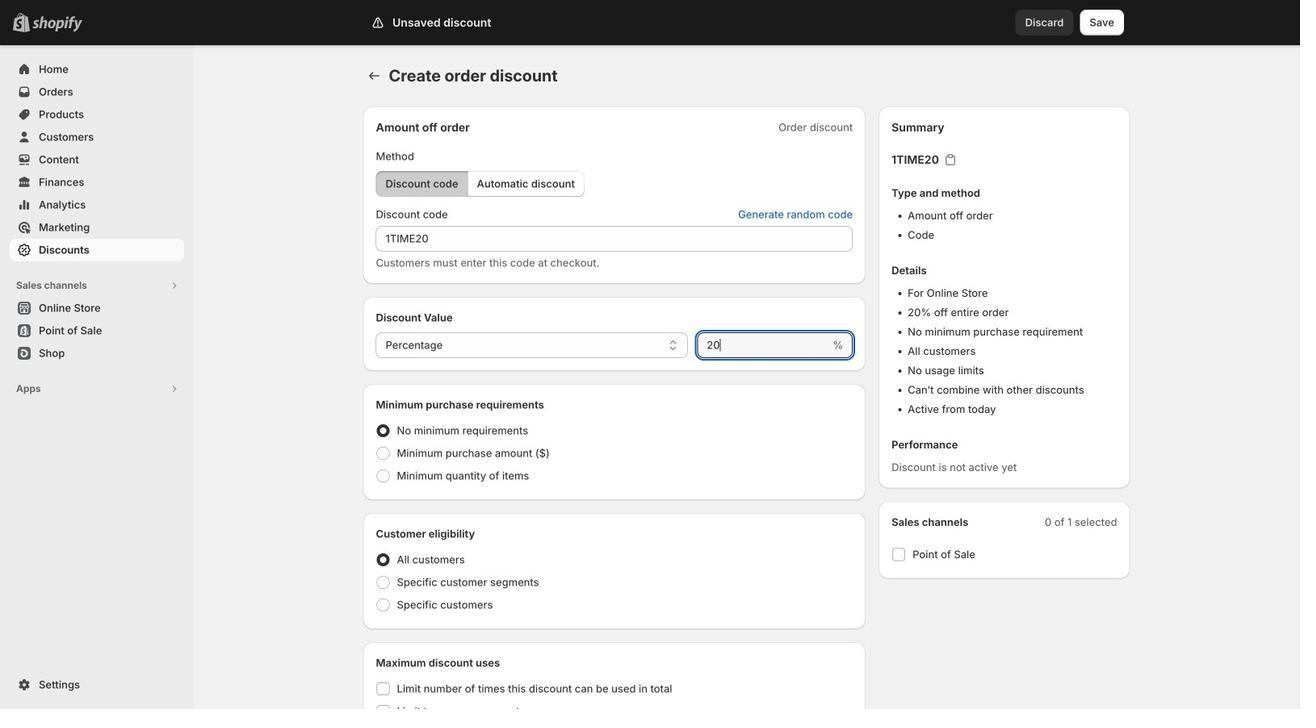 Task type: locate. For each thing, give the bounding box(es) containing it.
None text field
[[697, 333, 830, 359]]

None text field
[[376, 226, 853, 252]]

shopify image
[[32, 16, 82, 32]]



Task type: vqa. For each thing, say whether or not it's contained in the screenshot.
Customize your online store group
no



